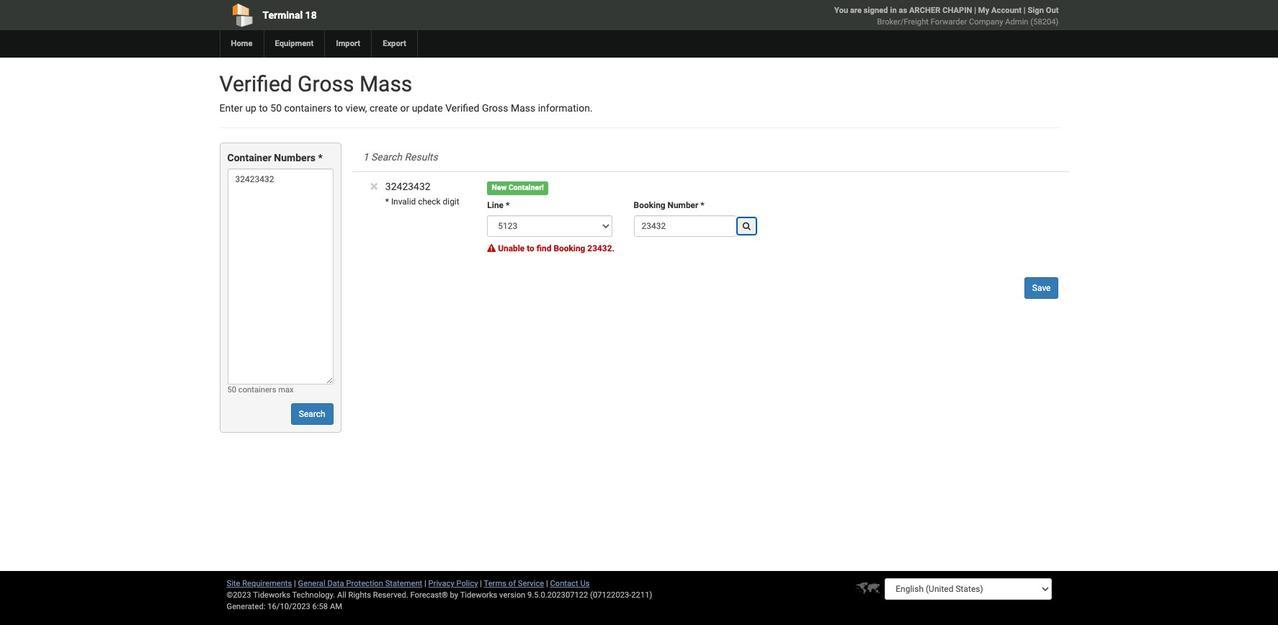 Task type: describe. For each thing, give the bounding box(es) containing it.
× button
[[370, 178, 378, 196]]

Container Numbers * text field
[[227, 169, 334, 385]]

unable
[[498, 244, 525, 254]]

50 inside 50 containers max search
[[227, 386, 237, 395]]

rights
[[349, 591, 371, 601]]

chapin
[[943, 6, 973, 15]]

32423432
[[386, 181, 431, 193]]

containers inside 50 containers max search
[[239, 386, 276, 395]]

1 horizontal spatial verified
[[446, 102, 480, 114]]

0 horizontal spatial to
[[259, 102, 268, 114]]

* for container
[[318, 152, 323, 164]]

site requirements link
[[227, 580, 292, 589]]

am
[[330, 603, 342, 612]]

create
[[370, 102, 398, 114]]

| left general
[[294, 580, 296, 589]]

1 search results
[[363, 152, 438, 163]]

contact
[[550, 580, 579, 589]]

* for booking
[[701, 201, 705, 211]]

home link
[[220, 30, 263, 58]]

update
[[412, 102, 443, 114]]

out
[[1047, 6, 1059, 15]]

view,
[[346, 102, 367, 114]]

of
[[509, 580, 516, 589]]

new
[[492, 183, 507, 193]]

signed
[[864, 6, 889, 15]]

1 vertical spatial booking
[[554, 244, 586, 254]]

policy
[[457, 580, 478, 589]]

export
[[383, 39, 407, 48]]

privacy
[[429, 580, 455, 589]]

0 horizontal spatial mass
[[360, 71, 413, 97]]

line *
[[488, 201, 510, 211]]

account
[[992, 6, 1022, 15]]

18
[[305, 9, 317, 21]]

| up 9.5.0.202307122
[[546, 580, 548, 589]]

sign
[[1028, 6, 1045, 15]]

number
[[668, 201, 699, 211]]

2211)
[[632, 591, 653, 601]]

©2023 tideworks
[[227, 591, 290, 601]]

company
[[970, 17, 1004, 27]]

check
[[418, 197, 441, 207]]

admin
[[1006, 17, 1029, 27]]

1 horizontal spatial to
[[334, 102, 343, 114]]

line
[[488, 201, 504, 211]]

my
[[979, 6, 990, 15]]

save
[[1033, 284, 1051, 294]]

| up forecast®
[[425, 580, 427, 589]]

50 inside verified gross mass enter up to 50 containers to view, create or update verified gross mass information.
[[271, 102, 282, 114]]

1 horizontal spatial gross
[[482, 102, 509, 114]]

broker/freight
[[878, 17, 929, 27]]

my account link
[[979, 6, 1022, 15]]

×
[[370, 178, 378, 196]]

import
[[336, 39, 361, 48]]

by
[[450, 591, 459, 601]]

equipment link
[[263, 30, 325, 58]]

service
[[518, 580, 544, 589]]

information.
[[538, 102, 593, 114]]

version
[[500, 591, 526, 601]]

protection
[[346, 580, 383, 589]]

are
[[851, 6, 862, 15]]

(07122023-
[[590, 591, 632, 601]]

containers inside verified gross mass enter up to 50 containers to view, create or update verified gross mass information.
[[284, 102, 332, 114]]

in
[[891, 6, 897, 15]]

terms
[[484, 580, 507, 589]]

import link
[[325, 30, 371, 58]]

archer
[[910, 6, 941, 15]]

* for ×
[[386, 197, 389, 207]]

digit
[[443, 197, 460, 207]]

or
[[400, 102, 410, 114]]

0 vertical spatial gross
[[298, 71, 354, 97]]

requirements
[[242, 580, 292, 589]]

unable to find booking 23432.
[[498, 244, 615, 254]]

container
[[227, 152, 272, 164]]

site
[[227, 580, 240, 589]]

us
[[581, 580, 590, 589]]

* right line
[[506, 201, 510, 211]]

1
[[363, 152, 369, 163]]

save button
[[1025, 278, 1059, 299]]

verified gross mass enter up to 50 containers to view, create or update verified gross mass information.
[[220, 71, 593, 114]]

up
[[245, 102, 257, 114]]

find
[[537, 244, 552, 254]]



Task type: locate. For each thing, give the bounding box(es) containing it.
23432.
[[588, 244, 615, 254]]

new container!
[[492, 183, 544, 193]]

numbers
[[274, 152, 316, 164]]

export link
[[371, 30, 417, 58]]

you
[[835, 6, 849, 15]]

(58204)
[[1031, 17, 1059, 27]]

to left find at top
[[527, 244, 535, 254]]

search inside 50 containers max search
[[299, 410, 326, 420]]

0 horizontal spatial verified
[[220, 71, 292, 97]]

privacy policy link
[[429, 580, 478, 589]]

6:58
[[313, 603, 328, 612]]

0 vertical spatial booking
[[634, 201, 666, 211]]

1 vertical spatial mass
[[511, 102, 536, 114]]

*
[[318, 152, 323, 164], [386, 197, 389, 207], [506, 201, 510, 211], [701, 201, 705, 211]]

mass left 'information.'
[[511, 102, 536, 114]]

forwarder
[[931, 17, 968, 27]]

general
[[298, 580, 326, 589]]

0 vertical spatial verified
[[220, 71, 292, 97]]

0 horizontal spatial 50
[[227, 386, 237, 395]]

50
[[271, 102, 282, 114], [227, 386, 237, 395]]

0 vertical spatial 50
[[271, 102, 282, 114]]

generated:
[[227, 603, 266, 612]]

booking
[[634, 201, 666, 211], [554, 244, 586, 254]]

× 32423432 * invalid check digit
[[370, 178, 460, 207]]

1 vertical spatial containers
[[239, 386, 276, 395]]

containers
[[284, 102, 332, 114], [239, 386, 276, 395]]

booking right find at top
[[554, 244, 586, 254]]

tideworks
[[460, 591, 498, 601]]

mass up create
[[360, 71, 413, 97]]

terminal 18
[[263, 9, 317, 21]]

0 vertical spatial mass
[[360, 71, 413, 97]]

as
[[899, 6, 908, 15]]

1 horizontal spatial mass
[[511, 102, 536, 114]]

gross up view,
[[298, 71, 354, 97]]

verified up up
[[220, 71, 292, 97]]

* right numbers
[[318, 152, 323, 164]]

container numbers *
[[227, 152, 323, 164]]

search button
[[291, 404, 334, 426]]

mass
[[360, 71, 413, 97], [511, 102, 536, 114]]

containers left the max
[[239, 386, 276, 395]]

site requirements | general data protection statement | privacy policy | terms of service | contact us ©2023 tideworks technology. all rights reserved. forecast® by tideworks version 9.5.0.202307122 (07122023-2211) generated: 16/10/2023 6:58 am
[[227, 580, 653, 612]]

to
[[259, 102, 268, 114], [334, 102, 343, 114], [527, 244, 535, 254]]

Booking Number * text field
[[634, 216, 736, 237]]

|
[[975, 6, 977, 15], [1024, 6, 1026, 15], [294, 580, 296, 589], [425, 580, 427, 589], [480, 580, 482, 589], [546, 580, 548, 589]]

1 horizontal spatial booking
[[634, 201, 666, 211]]

home
[[231, 39, 253, 48]]

general data protection statement link
[[298, 580, 423, 589]]

gross
[[298, 71, 354, 97], [482, 102, 509, 114]]

1 horizontal spatial search
[[371, 152, 402, 163]]

equipment
[[275, 39, 314, 48]]

to left view,
[[334, 102, 343, 114]]

technology.
[[292, 591, 335, 601]]

1 horizontal spatial containers
[[284, 102, 332, 114]]

50 left the max
[[227, 386, 237, 395]]

0 horizontal spatial containers
[[239, 386, 276, 395]]

enter
[[220, 102, 243, 114]]

containers left view,
[[284, 102, 332, 114]]

max
[[278, 386, 294, 395]]

container!
[[509, 183, 544, 193]]

0 vertical spatial containers
[[284, 102, 332, 114]]

verified right update
[[446, 102, 480, 114]]

data
[[328, 580, 344, 589]]

1 vertical spatial verified
[[446, 102, 480, 114]]

search image
[[743, 222, 751, 231]]

1 vertical spatial gross
[[482, 102, 509, 114]]

reserved.
[[373, 591, 409, 601]]

results
[[405, 152, 438, 163]]

* left invalid
[[386, 197, 389, 207]]

0 vertical spatial search
[[371, 152, 402, 163]]

search
[[371, 152, 402, 163], [299, 410, 326, 420]]

9.5.0.202307122
[[528, 591, 589, 601]]

sign out link
[[1028, 6, 1059, 15]]

0 horizontal spatial search
[[299, 410, 326, 420]]

* inside × 32423432 * invalid check digit
[[386, 197, 389, 207]]

terminal
[[263, 9, 303, 21]]

| left 'my'
[[975, 6, 977, 15]]

terminal 18 link
[[220, 0, 557, 30]]

2 horizontal spatial to
[[527, 244, 535, 254]]

booking left the number on the top right
[[634, 201, 666, 211]]

50 containers max search
[[227, 386, 326, 420]]

to right up
[[259, 102, 268, 114]]

gross right update
[[482, 102, 509, 114]]

terms of service link
[[484, 580, 544, 589]]

| left sign
[[1024, 6, 1026, 15]]

0 horizontal spatial booking
[[554, 244, 586, 254]]

forecast®
[[411, 591, 448, 601]]

statement
[[385, 580, 423, 589]]

50 right up
[[271, 102, 282, 114]]

16/10/2023
[[268, 603, 311, 612]]

1 vertical spatial 50
[[227, 386, 237, 395]]

1 horizontal spatial 50
[[271, 102, 282, 114]]

exclamation triangle image
[[488, 245, 496, 254]]

invalid
[[391, 197, 416, 207]]

0 horizontal spatial gross
[[298, 71, 354, 97]]

you are signed in as archer chapin | my account | sign out broker/freight forwarder company admin (58204)
[[835, 6, 1059, 27]]

1 vertical spatial search
[[299, 410, 326, 420]]

contact us link
[[550, 580, 590, 589]]

| up tideworks
[[480, 580, 482, 589]]

* right the number on the top right
[[701, 201, 705, 211]]



Task type: vqa. For each thing, say whether or not it's contained in the screenshot.
General
yes



